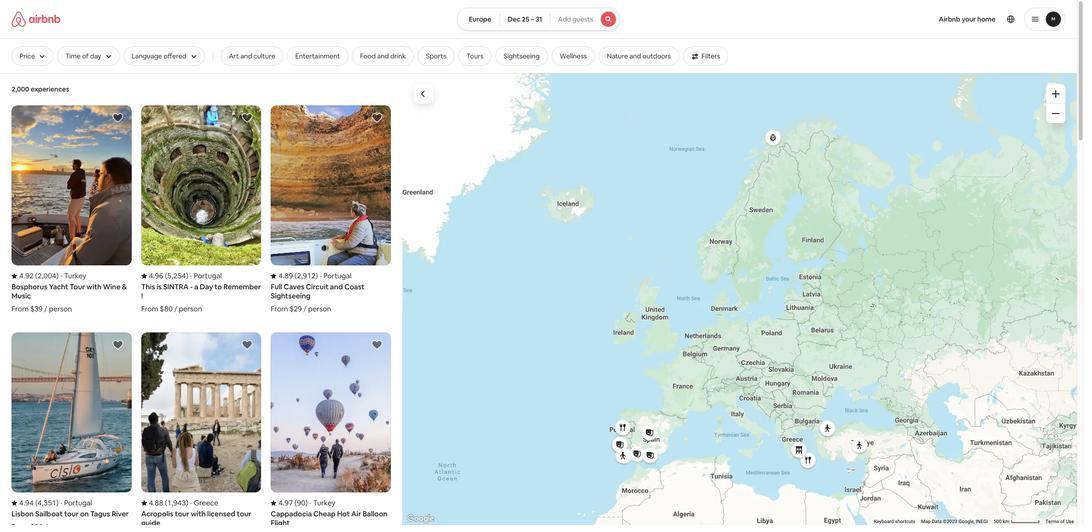 Task type: locate. For each thing, give the bounding box(es) containing it.
2 horizontal spatial /
[[304, 305, 307, 314]]

1 horizontal spatial sightseeing
[[504, 52, 540, 60]]

4.92 (2,004)
[[19, 271, 59, 281]]

none search field containing europe
[[457, 8, 620, 31]]

0 horizontal spatial /
[[44, 305, 47, 314]]

filters
[[702, 52, 721, 60]]

· turkey inside bosphorus yacht tour with wine & music group
[[61, 271, 86, 281]]

add to wishlist image inside full caves circuit and coast sightseeing group
[[372, 112, 383, 124]]

4.97 (90)
[[279, 499, 308, 508]]

4.92
[[19, 271, 34, 281]]

guide
[[141, 519, 160, 525]]

1 horizontal spatial person
[[179, 305, 202, 314]]

· right the "(1,943)"
[[190, 499, 192, 508]]

2 horizontal spatial · portugal
[[320, 271, 352, 281]]

this is sintra - a day to remember ! from $80 / person
[[141, 282, 261, 314]]

4.96 out of 5 average rating,  5,254 reviews image
[[141, 271, 188, 281]]

1 horizontal spatial with
[[191, 510, 206, 519]]

with down · greece
[[191, 510, 206, 519]]

is
[[157, 282, 162, 292]]

from
[[12, 305, 29, 314], [141, 305, 158, 314], [271, 305, 288, 314]]

1 from from the left
[[12, 305, 29, 314]]

· inside "acropolis tour with licensed tour guide" group
[[190, 499, 192, 508]]

a
[[194, 282, 198, 292]]

of inside time of day dropdown button
[[82, 52, 89, 60]]

· inside this is sintra - a day to remember ! group
[[190, 271, 192, 281]]

· portugal inside this is sintra - a day to remember ! group
[[190, 271, 222, 281]]

from inside full caves circuit and coast sightseeing from $29 / person
[[271, 305, 288, 314]]

· right (90)
[[310, 499, 312, 508]]

from down music on the bottom left of the page
[[12, 305, 29, 314]]

day
[[90, 52, 101, 60]]

add
[[558, 15, 571, 23]]

europe
[[469, 15, 492, 23]]

cappadocia cheap hot air balloon flight group
[[271, 333, 391, 525]]

and right art
[[241, 52, 252, 60]]

1 horizontal spatial of
[[1061, 519, 1065, 524]]

add to wishlist image for bosphorus yacht tour with wine & music from $39 / person
[[112, 112, 124, 124]]

turkey up cheap
[[313, 499, 336, 508]]

add to wishlist image
[[112, 340, 124, 351]]

· up circuit
[[320, 271, 322, 281]]

and left coast
[[330, 282, 343, 292]]

4.88 (1,943)
[[149, 499, 188, 508]]

full caves circuit and coast sightseeing group
[[271, 105, 391, 314]]

1 vertical spatial of
[[1061, 519, 1065, 524]]

Sports button
[[418, 46, 455, 66]]

4.97
[[279, 499, 293, 508]]

1 tour from the left
[[64, 510, 79, 519]]

0 horizontal spatial · turkey
[[61, 271, 86, 281]]

dec 25 – 31 button
[[500, 8, 551, 31]]

0 horizontal spatial of
[[82, 52, 89, 60]]

2 person from the left
[[179, 305, 202, 314]]

with
[[87, 282, 102, 292], [191, 510, 206, 519]]

3 tour from the left
[[237, 510, 251, 519]]

· for (5,254)
[[190, 271, 192, 281]]

acropolis tour with licensed tour guide
[[141, 510, 251, 525]]

1 vertical spatial with
[[191, 510, 206, 519]]

language
[[132, 52, 162, 60]]

· portugal up circuit
[[320, 271, 352, 281]]

flight
[[271, 519, 290, 525]]

caves
[[284, 282, 305, 292]]

(5,254)
[[165, 271, 188, 281]]

turkey inside bosphorus yacht tour with wine & music group
[[64, 271, 86, 281]]

0 horizontal spatial sightseeing
[[271, 292, 311, 301]]

remember
[[224, 282, 261, 292]]

/ right $29
[[304, 305, 307, 314]]

time of day
[[65, 52, 101, 60]]

turkey inside cappadocia cheap hot air balloon flight group
[[313, 499, 336, 508]]

25
[[522, 15, 530, 23]]

1 person from the left
[[49, 305, 72, 314]]

acropolis tour with licensed tour guide group
[[141, 333, 261, 525]]

0 vertical spatial sightseeing
[[504, 52, 540, 60]]

· for (4,351)
[[61, 499, 62, 508]]

1 / from the left
[[44, 305, 47, 314]]

· for (90)
[[310, 499, 312, 508]]

person inside full caves circuit and coast sightseeing from $29 / person
[[308, 305, 331, 314]]

person down circuit
[[308, 305, 331, 314]]

/
[[44, 305, 47, 314], [174, 305, 177, 314], [304, 305, 307, 314]]

terms of use link
[[1046, 519, 1075, 524]]

person inside this is sintra - a day to remember ! from $80 / person
[[179, 305, 202, 314]]

full
[[271, 282, 282, 292]]

of left day
[[82, 52, 89, 60]]

2 horizontal spatial tour
[[237, 510, 251, 519]]

person down yacht
[[49, 305, 72, 314]]

1 horizontal spatial from
[[141, 305, 158, 314]]

add to wishlist image inside bosphorus yacht tour with wine & music group
[[112, 112, 124, 124]]

portugal
[[194, 271, 222, 281], [324, 271, 352, 281], [64, 499, 92, 508]]

2 / from the left
[[174, 305, 177, 314]]

and
[[241, 52, 252, 60], [377, 52, 389, 60], [630, 52, 642, 60], [330, 282, 343, 292]]

· portugal up day
[[190, 271, 222, 281]]

add guests button
[[550, 8, 620, 31]]

1 horizontal spatial portugal
[[194, 271, 222, 281]]

· inside bosphorus yacht tour with wine & music group
[[61, 271, 62, 281]]

1 vertical spatial turkey
[[313, 499, 336, 508]]

$39
[[30, 305, 43, 314]]

1 horizontal spatial /
[[174, 305, 177, 314]]

· inside lisbon sailboat tour on tagus river group
[[61, 499, 62, 508]]

500
[[994, 519, 1002, 524]]

· inside full caves circuit and coast sightseeing group
[[320, 271, 322, 281]]

0 horizontal spatial turkey
[[64, 271, 86, 281]]

tours
[[467, 52, 484, 60]]

zoom in image
[[1053, 90, 1060, 98]]

4.89 out of 5 average rating,  2,912 reviews image
[[271, 271, 318, 281]]

keyboard shortcuts
[[874, 519, 916, 524]]

with right tour
[[87, 282, 102, 292]]

0 horizontal spatial with
[[87, 282, 102, 292]]

person down -
[[179, 305, 202, 314]]

data
[[932, 519, 942, 524]]

· turkey
[[61, 271, 86, 281], [310, 499, 336, 508]]

!
[[141, 292, 143, 301]]

offered
[[164, 52, 187, 60]]

terms of use
[[1046, 519, 1075, 524]]

3 from from the left
[[271, 305, 288, 314]]

portugal up on
[[64, 499, 92, 508]]

air
[[352, 510, 361, 519]]

4.94 (4,351)
[[19, 499, 59, 508]]

0 horizontal spatial person
[[49, 305, 72, 314]]

2,000 experiences
[[12, 85, 69, 93]]

500 km
[[994, 519, 1011, 524]]

4.92 out of 5 average rating,  2,004 reviews image
[[12, 271, 59, 281]]

portugal inside this is sintra - a day to remember ! group
[[194, 271, 222, 281]]

portugal up day
[[194, 271, 222, 281]]

person inside bosphorus yacht tour with wine & music from $39 / person
[[49, 305, 72, 314]]

4.94
[[19, 499, 34, 508]]

greece
[[194, 499, 218, 508]]

· turkey up tour
[[61, 271, 86, 281]]

3 person from the left
[[308, 305, 331, 314]]

of left use
[[1061, 519, 1065, 524]]

1 vertical spatial sightseeing
[[271, 292, 311, 301]]

tour left on
[[64, 510, 79, 519]]

0 horizontal spatial tour
[[64, 510, 79, 519]]

· for (1,943)
[[190, 499, 192, 508]]

· turkey up cheap
[[310, 499, 336, 508]]

· for (2,912)
[[320, 271, 322, 281]]

2 horizontal spatial person
[[308, 305, 331, 314]]

with inside acropolis tour with licensed tour guide
[[191, 510, 206, 519]]

add to wishlist image
[[112, 112, 124, 124], [242, 112, 253, 124], [372, 112, 383, 124], [242, 340, 253, 351], [372, 340, 383, 351]]

· up yacht
[[61, 271, 62, 281]]

/ right $39
[[44, 305, 47, 314]]

1 horizontal spatial · turkey
[[310, 499, 336, 508]]

from inside this is sintra - a day to remember ! from $80 / person
[[141, 305, 158, 314]]

this
[[141, 282, 155, 292]]

· inside cappadocia cheap hot air balloon flight group
[[310, 499, 312, 508]]

portugal inside full caves circuit and coast sightseeing group
[[324, 271, 352, 281]]

zoom out image
[[1053, 110, 1060, 117]]

turkey
[[64, 271, 86, 281], [313, 499, 336, 508]]

4.94 out of 5 average rating,  4,351 reviews image
[[12, 499, 59, 508]]

· turkey inside cappadocia cheap hot air balloon flight group
[[310, 499, 336, 508]]

sightseeing
[[504, 52, 540, 60], [271, 292, 311, 301]]

Entertainment button
[[287, 46, 348, 66]]

0 horizontal spatial · portugal
[[61, 499, 92, 508]]

from down !
[[141, 305, 158, 314]]

language offered
[[132, 52, 187, 60]]

·
[[61, 271, 62, 281], [190, 271, 192, 281], [320, 271, 322, 281], [61, 499, 62, 508], [190, 499, 192, 508], [310, 499, 312, 508]]

©2023
[[944, 519, 958, 524]]

sailboat
[[35, 510, 63, 519]]

keyboard
[[874, 519, 895, 524]]

· portugal inside full caves circuit and coast sightseeing group
[[320, 271, 352, 281]]

· up -
[[190, 271, 192, 281]]

1 horizontal spatial turkey
[[313, 499, 336, 508]]

add to wishlist image inside this is sintra - a day to remember ! group
[[242, 112, 253, 124]]

· turkey for 4.97 (90)
[[310, 499, 336, 508]]

· portugal up lisbon sailboat tour on tagus river
[[61, 499, 92, 508]]

coast
[[345, 282, 365, 292]]

1 vertical spatial · turkey
[[310, 499, 336, 508]]

2 from from the left
[[141, 305, 158, 314]]

2 horizontal spatial portugal
[[324, 271, 352, 281]]

/ inside this is sintra - a day to remember ! from $80 / person
[[174, 305, 177, 314]]

· portugal
[[190, 271, 222, 281], [320, 271, 352, 281], [61, 499, 92, 508]]

tour
[[64, 510, 79, 519], [175, 510, 189, 519], [237, 510, 251, 519]]

bosphorus yacht tour with wine & music group
[[12, 105, 132, 314]]

sports
[[426, 52, 447, 60]]

this is sintra - a day to remember ! group
[[141, 105, 261, 314]]

0 vertical spatial with
[[87, 282, 102, 292]]

with inside bosphorus yacht tour with wine & music from $39 / person
[[87, 282, 102, 292]]

0 vertical spatial turkey
[[64, 271, 86, 281]]

tour inside group
[[64, 510, 79, 519]]

wellness
[[560, 52, 587, 60]]

outdoors
[[643, 52, 671, 60]]

/ right $80
[[174, 305, 177, 314]]

None search field
[[457, 8, 620, 31]]

tour down the "(1,943)"
[[175, 510, 189, 519]]

0 vertical spatial · turkey
[[61, 271, 86, 281]]

map
[[922, 519, 931, 524]]

· up lisbon sailboat tour on tagus river
[[61, 499, 62, 508]]

500 km button
[[991, 519, 1044, 525]]

0 horizontal spatial portugal
[[64, 499, 92, 508]]

profile element
[[632, 0, 1066, 38]]

Nature and outdoors button
[[599, 46, 680, 66]]

1 horizontal spatial tour
[[175, 510, 189, 519]]

and right nature
[[630, 52, 642, 60]]

4.97 out of 5 average rating,  90 reviews image
[[271, 499, 308, 508]]

turkey up tour
[[64, 271, 86, 281]]

price
[[20, 52, 35, 60]]

and left drink
[[377, 52, 389, 60]]

3 / from the left
[[304, 305, 307, 314]]

and inside full caves circuit and coast sightseeing from $29 / person
[[330, 282, 343, 292]]

portugal up coast
[[324, 271, 352, 281]]

music
[[12, 292, 31, 301]]

0 horizontal spatial from
[[12, 305, 29, 314]]

0 vertical spatial of
[[82, 52, 89, 60]]

to
[[215, 282, 222, 292]]

/ inside full caves circuit and coast sightseeing from $29 / person
[[304, 305, 307, 314]]

from left $29
[[271, 305, 288, 314]]

Art and culture button
[[221, 46, 284, 66]]

of for use
[[1061, 519, 1065, 524]]

tour right licensed at bottom
[[237, 510, 251, 519]]

1 horizontal spatial · portugal
[[190, 271, 222, 281]]

sightseeing up $29
[[271, 292, 311, 301]]

· portugal for a
[[190, 271, 222, 281]]

sightseeing down dec 25 – 31 button
[[504, 52, 540, 60]]

2 horizontal spatial from
[[271, 305, 288, 314]]

home
[[978, 15, 996, 23]]



Task type: vqa. For each thing, say whether or not it's contained in the screenshot.
'Licensed'
yes



Task type: describe. For each thing, give the bounding box(es) containing it.
4.88 out of 5 average rating,  1,943 reviews image
[[141, 499, 188, 508]]

lisbon sailboat tour on tagus river group
[[12, 333, 132, 525]]

/ inside bosphorus yacht tour with wine & music from $39 / person
[[44, 305, 47, 314]]

add to wishlist image for full caves circuit and coast sightseeing from $29 / person
[[372, 112, 383, 124]]

on
[[80, 510, 89, 519]]

art and culture
[[229, 52, 275, 60]]

full caves circuit and coast sightseeing from $29 / person
[[271, 282, 365, 314]]

and for nature
[[630, 52, 642, 60]]

$80
[[160, 305, 173, 314]]

europe button
[[457, 8, 500, 31]]

(90)
[[295, 499, 308, 508]]

$29
[[290, 305, 302, 314]]

wine
[[103, 282, 121, 292]]

culture
[[254, 52, 275, 60]]

sightseeing inside sightseeing button
[[504, 52, 540, 60]]

from inside bosphorus yacht tour with wine & music from $39 / person
[[12, 305, 29, 314]]

your
[[962, 15, 977, 23]]

bosphorus
[[12, 282, 47, 292]]

and for food
[[377, 52, 389, 60]]

(2,004)
[[35, 271, 59, 281]]

and for art
[[241, 52, 252, 60]]

lisbon
[[12, 510, 34, 519]]

nature
[[607, 52, 628, 60]]

tour
[[70, 282, 85, 292]]

filters button
[[683, 46, 729, 66]]

experiences
[[31, 85, 69, 93]]

tagus
[[90, 510, 110, 519]]

drink
[[391, 52, 406, 60]]

language offered button
[[124, 46, 205, 66]]

hot
[[337, 510, 350, 519]]

google,
[[959, 519, 975, 524]]

· greece
[[190, 499, 218, 508]]

food
[[360, 52, 376, 60]]

· portugal for coast
[[320, 271, 352, 281]]

shortcuts
[[896, 519, 916, 524]]

-
[[190, 282, 193, 292]]

turkey for 4.92 (2,004)
[[64, 271, 86, 281]]

(4,351)
[[35, 499, 59, 508]]

terms
[[1046, 519, 1060, 524]]

portugal for a
[[194, 271, 222, 281]]

airbnb
[[939, 15, 961, 23]]

2,000
[[12, 85, 29, 93]]

airbnb your home
[[939, 15, 996, 23]]

time
[[65, 52, 81, 60]]

(1,943)
[[165, 499, 188, 508]]

dec
[[508, 15, 521, 23]]

· portugal inside lisbon sailboat tour on tagus river group
[[61, 499, 92, 508]]

circuit
[[306, 282, 329, 292]]

inegi
[[977, 519, 989, 524]]

art
[[229, 52, 239, 60]]

licensed
[[207, 510, 235, 519]]

&
[[122, 282, 127, 292]]

entertainment
[[296, 52, 340, 60]]

Sightseeing button
[[496, 46, 548, 66]]

google map
showing 20 experiences. region
[[403, 73, 1078, 525]]

google image
[[405, 513, 437, 525]]

lisbon sailboat tour on tagus river
[[12, 510, 129, 519]]

4.89 (2,912)
[[279, 271, 318, 281]]

km
[[1004, 519, 1010, 524]]

river
[[112, 510, 129, 519]]

day
[[200, 282, 213, 292]]

2 tour from the left
[[175, 510, 189, 519]]

turkey for 4.97 (90)
[[313, 499, 336, 508]]

portugal inside lisbon sailboat tour on tagus river group
[[64, 499, 92, 508]]

Food and drink button
[[352, 46, 414, 66]]

guests
[[573, 15, 594, 23]]

add to wishlist image for this is sintra - a day to remember ! from $80 / person
[[242, 112, 253, 124]]

Tours button
[[459, 46, 492, 66]]

–
[[531, 15, 535, 23]]

4.88
[[149, 499, 163, 508]]

· for (2,004)
[[61, 271, 62, 281]]

add to wishlist image inside "acropolis tour with licensed tour guide" group
[[242, 340, 253, 351]]

keyboard shortcuts button
[[874, 519, 916, 525]]

use
[[1067, 519, 1075, 524]]

add guests
[[558, 15, 594, 23]]

add to wishlist image inside cappadocia cheap hot air balloon flight group
[[372, 340, 383, 351]]

31
[[536, 15, 543, 23]]

balloon
[[363, 510, 388, 519]]

· turkey for 4.92 (2,004)
[[61, 271, 86, 281]]

portugal for coast
[[324, 271, 352, 281]]

bosphorus yacht tour with wine & music from $39 / person
[[12, 282, 127, 314]]

of for day
[[82, 52, 89, 60]]

food and drink
[[360, 52, 406, 60]]

cheap
[[314, 510, 336, 519]]

time of day button
[[57, 46, 120, 66]]

Wellness button
[[552, 46, 595, 66]]

sightseeing inside full caves circuit and coast sightseeing from $29 / person
[[271, 292, 311, 301]]

sintra
[[163, 282, 189, 292]]

4.96 (5,254)
[[149, 271, 188, 281]]

(2,912)
[[295, 271, 318, 281]]

4.96
[[149, 271, 163, 281]]



